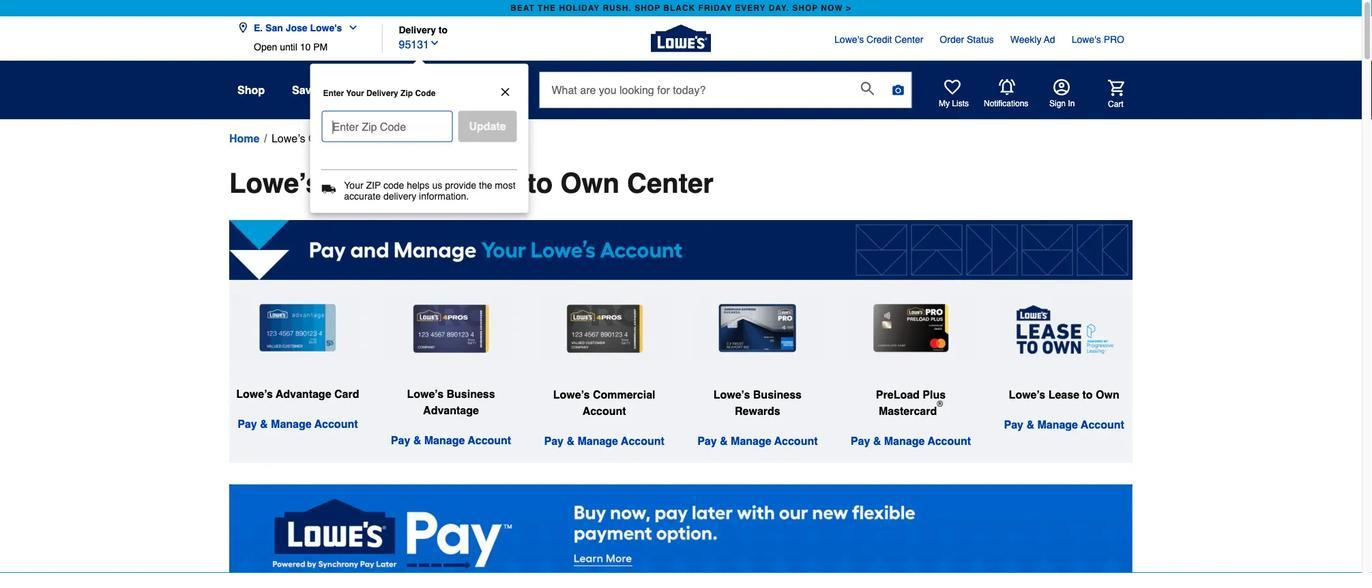 Task type: describe. For each thing, give the bounding box(es) containing it.
search image
[[861, 82, 875, 96]]

pay & manage account link for account
[[544, 435, 665, 448]]

95131
[[399, 38, 429, 51]]

pay & manage account for account
[[544, 435, 665, 448]]

& for a blue lowe's advantage credit card. image
[[260, 418, 268, 431]]

manage for to
[[1038, 419, 1078, 431]]

delivery
[[383, 191, 416, 202]]

manage for rewards
[[731, 435, 772, 448]]

lowe's home improvement account image
[[1054, 79, 1070, 96]]

lowe's home improvement cart image
[[1108, 80, 1125, 96]]

lowe's credit & lease to own center link
[[272, 130, 454, 147]]

weekly ad
[[1010, 34, 1055, 45]]

jose
[[286, 22, 307, 33]]

zip
[[366, 180, 381, 191]]

shop
[[237, 84, 265, 96]]

lowe's pay. buy now, pay later with our new flexible payment option. image
[[229, 485, 1133, 574]]

lowe's pro
[[1072, 34, 1125, 45]]

95131 button
[[399, 35, 440, 53]]

status
[[967, 34, 994, 45]]

mastercard
[[879, 405, 937, 418]]

account inside lowe's commercial account
[[583, 405, 626, 418]]

cart button
[[1089, 80, 1125, 110]]

pay & manage account link for rewards
[[698, 435, 818, 448]]

account for lowe's business rewards
[[774, 435, 818, 448]]

lowe's for a gray and yellow lowe's 4 pros commercial account credit card. image
[[553, 389, 590, 401]]

enter your delivery zip code
[[323, 88, 436, 98]]

2 shop from the left
[[792, 3, 818, 13]]

the
[[538, 3, 556, 13]]

order
[[940, 34, 964, 45]]

manage for advantage
[[424, 435, 465, 447]]

& for the a blue and yellow lowe's 4 pros business advantage credit card. image
[[413, 435, 421, 447]]

lowe's home improvement notification center image
[[999, 79, 1015, 96]]

day.
[[769, 3, 789, 13]]

pay & manage account for advantage
[[391, 435, 511, 447]]

san
[[266, 22, 283, 33]]

camera image
[[892, 83, 905, 97]]

0 horizontal spatial lease
[[351, 132, 381, 145]]

pay & manage account link down mastercard
[[851, 435, 971, 448]]

10
[[300, 42, 311, 53]]

lowe's home improvement logo image
[[651, 9, 711, 69]]

sign
[[1050, 99, 1066, 109]]

accurate
[[344, 191, 381, 202]]

cart
[[1108, 99, 1124, 109]]

location image
[[237, 22, 248, 33]]

pay for lowe's advantage card
[[238, 418, 257, 431]]

open
[[254, 42, 277, 53]]

lowe's for lowe's credit center
[[835, 34, 864, 45]]

lowe's inside button
[[310, 22, 342, 33]]

information.
[[419, 191, 469, 202]]

lowe's credit center
[[835, 34, 924, 45]]

preload plus mastercard
[[876, 389, 946, 418]]

order status
[[940, 34, 994, 45]]

diy
[[452, 84, 470, 96]]

lowe's for lowe's lease to own. powered by progressive leasing. image
[[1009, 389, 1046, 401]]

your inside your zip code helps us provide the most accurate delivery information.
[[344, 180, 363, 191]]

helps
[[407, 180, 430, 191]]

pay & manage account for to
[[1004, 419, 1125, 431]]

friday
[[699, 3, 732, 13]]

rush.
[[603, 3, 632, 13]]

pay & manage account link for advantage
[[391, 435, 511, 447]]

manage down mastercard
[[884, 435, 925, 448]]

a silver and blue lowe's business rewards credit card. image
[[692, 295, 823, 362]]

credit for lowe's credit & lease to own center link
[[308, 132, 338, 145]]

lowe's business rewards
[[714, 389, 802, 418]]

the
[[479, 180, 492, 191]]

weekly ad link
[[1010, 33, 1055, 46]]

a blue lowe's advantage credit card. image
[[232, 295, 364, 362]]

lowe's lease to own. powered by progressive leasing. image
[[999, 295, 1130, 362]]

manage for account
[[578, 435, 618, 448]]

e.
[[254, 22, 263, 33]]

now
[[821, 3, 843, 13]]

pay & manage account link for to
[[1004, 419, 1125, 431]]

pay for lowe's commercial account
[[544, 435, 564, 448]]

0 vertical spatial center
[[895, 34, 924, 45]]

>
[[846, 3, 852, 13]]

lowe's lease to own
[[1009, 389, 1120, 401]]

®
[[937, 400, 943, 409]]

business for advantage
[[447, 388, 495, 401]]

enter
[[323, 88, 344, 98]]

account for lowe's advantage card
[[314, 418, 358, 431]]

update
[[469, 120, 506, 133]]

lowe's for lowe's pro
[[1072, 34, 1101, 45]]

pay for lowe's business rewards
[[698, 435, 717, 448]]

0 vertical spatial chevron down image
[[342, 22, 359, 33]]

chevron down image inside 95131 button
[[429, 38, 440, 48]]

ideas
[[484, 84, 512, 96]]

1 horizontal spatial center
[[627, 168, 714, 199]]

pay & manage account for rewards
[[698, 435, 818, 448]]

preload
[[876, 389, 920, 401]]

Enter Zip Code text field
[[327, 111, 447, 137]]

pay and manage your lowe's account. image
[[229, 220, 1133, 281]]

0 horizontal spatial own
[[396, 132, 418, 145]]

home
[[229, 132, 260, 145]]

credit for lowe's credit center link
[[867, 34, 892, 45]]

until
[[280, 42, 297, 53]]

a blue and yellow lowe's 4 pros business advantage credit card. image
[[385, 295, 517, 362]]

a black lowe's preload plus mastercard. image
[[845, 295, 977, 362]]

pm
[[313, 42, 328, 53]]

provide
[[445, 180, 476, 191]]

& for a black lowe's preload plus mastercard. image
[[873, 435, 881, 448]]

lowe's credit center link
[[835, 33, 924, 46]]

my
[[939, 99, 950, 109]]

pay for lowe's lease to own
[[1004, 419, 1024, 431]]



Task type: locate. For each thing, give the bounding box(es) containing it.
ad
[[1044, 34, 1055, 45]]

manage down lowe's advantage card
[[271, 418, 312, 431]]

0 horizontal spatial shop
[[635, 3, 661, 13]]

lowe's inside lowe's business rewards
[[714, 389, 750, 401]]

0 horizontal spatial center
[[421, 132, 454, 145]]

1 vertical spatial lease
[[442, 168, 520, 199]]

2 horizontal spatial own
[[1096, 389, 1120, 401]]

lowe's left pro
[[1072, 34, 1101, 45]]

your right enter
[[346, 88, 364, 98]]

order status link
[[940, 33, 994, 46]]

installations
[[361, 84, 425, 96]]

sign in button
[[1050, 79, 1075, 109]]

chevron down image right jose
[[342, 22, 359, 33]]

lowe's credit & lease to own center
[[272, 132, 454, 145], [229, 168, 714, 199]]

1 horizontal spatial own
[[560, 168, 620, 199]]

center up pay and manage your lowe's account. image
[[627, 168, 714, 199]]

lowe's inside lowe's business advantage
[[407, 388, 444, 401]]

notifications
[[984, 99, 1029, 109]]

shop button
[[237, 78, 265, 102]]

code
[[383, 180, 404, 191]]

0 vertical spatial lease
[[351, 132, 381, 145]]

account for lowe's business advantage
[[468, 435, 511, 447]]

beat
[[510, 3, 535, 13]]

zip
[[401, 88, 413, 98]]

update button
[[458, 111, 517, 142]]

pay & manage account link
[[238, 418, 358, 431], [1004, 419, 1125, 431], [391, 435, 511, 447], [544, 435, 665, 448], [698, 435, 818, 448], [851, 435, 971, 448]]

pay & manage account
[[238, 418, 358, 431], [1004, 419, 1125, 431], [391, 435, 511, 447], [544, 435, 665, 448], [698, 435, 818, 448], [851, 435, 971, 448]]

weekly
[[1010, 34, 1042, 45]]

0 vertical spatial own
[[396, 132, 418, 145]]

pay & manage account down mastercard
[[851, 435, 971, 448]]

1 vertical spatial lowe's credit & lease to own center
[[229, 168, 714, 199]]

lowe's home improvement lists image
[[944, 79, 961, 96]]

1 horizontal spatial lease
[[442, 168, 520, 199]]

delivery
[[399, 24, 436, 35], [367, 88, 398, 98]]

business for rewards
[[753, 389, 802, 401]]

pay & manage account for card
[[238, 418, 358, 431]]

beat the holiday rush. shop black friday every day. shop now >
[[510, 3, 852, 13]]

0 vertical spatial credit
[[867, 34, 892, 45]]

center left order
[[895, 34, 924, 45]]

in
[[1068, 99, 1075, 109]]

commercial
[[593, 389, 655, 401]]

manage down lowe's business advantage
[[424, 435, 465, 447]]

1 horizontal spatial delivery
[[399, 24, 436, 35]]

lowe's up pm in the top left of the page
[[310, 22, 342, 33]]

2 vertical spatial lease
[[1049, 389, 1080, 401]]

manage for card
[[271, 418, 312, 431]]

lowe's
[[310, 22, 342, 33], [835, 34, 864, 45], [1072, 34, 1101, 45]]

pay & manage account link down lowe's lease to own
[[1004, 419, 1125, 431]]

close image
[[499, 86, 511, 98]]

lowe's business advantage
[[407, 388, 495, 417]]

center down code
[[421, 132, 454, 145]]

0 horizontal spatial advantage
[[276, 388, 331, 401]]

manage down rewards
[[731, 435, 772, 448]]

plus
[[923, 389, 946, 401]]

0 vertical spatial your
[[346, 88, 364, 98]]

pro
[[1104, 34, 1125, 45]]

credit up search icon
[[867, 34, 892, 45]]

sign in
[[1050, 99, 1075, 109]]

lowe's for the a blue and yellow lowe's 4 pros business advantage credit card. image
[[407, 388, 444, 401]]

account for lowe's commercial account
[[621, 435, 665, 448]]

pay & manage account link down rewards
[[698, 435, 818, 448]]

most
[[495, 180, 516, 191]]

lowe's commercial account
[[553, 389, 655, 418]]

center
[[895, 34, 924, 45], [421, 132, 454, 145], [627, 168, 714, 199]]

1 horizontal spatial advantage
[[423, 405, 479, 417]]

0 horizontal spatial delivery
[[367, 88, 398, 98]]

pay & manage account link for card
[[238, 418, 358, 431]]

card
[[334, 388, 359, 401]]

2 horizontal spatial center
[[895, 34, 924, 45]]

installations button
[[361, 78, 425, 102]]

pay & manage account down lowe's lease to own
[[1004, 419, 1125, 431]]

your left zip
[[344, 180, 363, 191]]

my lists
[[939, 99, 969, 109]]

every
[[735, 3, 766, 13]]

business inside lowe's business advantage
[[447, 388, 495, 401]]

1 horizontal spatial lowe's
[[835, 34, 864, 45]]

account
[[583, 405, 626, 418], [314, 418, 358, 431], [1081, 419, 1125, 431], [468, 435, 511, 447], [621, 435, 665, 448], [774, 435, 818, 448], [928, 435, 971, 448]]

None search field
[[539, 72, 912, 121]]

0 horizontal spatial lowe's
[[310, 22, 342, 33]]

home link
[[229, 130, 260, 147]]

lowe's pro link
[[1072, 33, 1125, 46]]

own
[[396, 132, 418, 145], [560, 168, 620, 199], [1096, 389, 1120, 401]]

1 horizontal spatial chevron down image
[[429, 38, 440, 48]]

manage
[[271, 418, 312, 431], [1038, 419, 1078, 431], [424, 435, 465, 447], [578, 435, 618, 448], [731, 435, 772, 448], [884, 435, 925, 448]]

lowe's advantage card
[[236, 388, 359, 401]]

e. san jose lowe's
[[254, 22, 342, 33]]

your zip code helps us provide the most accurate delivery information.
[[344, 180, 516, 202]]

2 horizontal spatial lowe's
[[1072, 34, 1101, 45]]

delivery left zip
[[367, 88, 398, 98]]

open until 10 pm
[[254, 42, 328, 53]]

pay for lowe's business advantage
[[391, 435, 410, 447]]

& for a silver and blue lowe's business rewards credit card. image in the right of the page
[[720, 435, 728, 448]]

rewards
[[735, 405, 780, 418]]

delivery to
[[399, 24, 448, 35]]

holiday
[[559, 3, 600, 13]]

beat the holiday rush. shop black friday every day. shop now > link
[[508, 0, 854, 16]]

pay & manage account link down lowe's commercial account
[[544, 435, 665, 448]]

business
[[447, 388, 495, 401], [753, 389, 802, 401]]

lists
[[952, 99, 969, 109]]

0 vertical spatial lowe's credit & lease to own center
[[272, 132, 454, 145]]

& inside button
[[473, 84, 481, 96]]

pay & manage account down lowe's commercial account
[[544, 435, 665, 448]]

advantage inside lowe's business advantage
[[423, 405, 479, 417]]

us
[[432, 180, 442, 191]]

pay & manage account link down lowe's advantage card
[[238, 418, 358, 431]]

1 vertical spatial your
[[344, 180, 363, 191]]

chevron down image down delivery to
[[429, 38, 440, 48]]

0 horizontal spatial business
[[447, 388, 495, 401]]

savings
[[292, 84, 334, 96]]

code
[[415, 88, 436, 98]]

2 vertical spatial center
[[627, 168, 714, 199]]

my lists link
[[939, 79, 969, 109]]

1 vertical spatial delivery
[[367, 88, 398, 98]]

0 vertical spatial delivery
[[399, 24, 436, 35]]

credit down lowe's credit & lease to own center link
[[328, 168, 407, 199]]

2 horizontal spatial lease
[[1049, 389, 1080, 401]]

0 vertical spatial advantage
[[276, 388, 331, 401]]

credit
[[867, 34, 892, 45], [308, 132, 338, 145], [328, 168, 407, 199]]

shop right day.
[[792, 3, 818, 13]]

Search Query text field
[[540, 72, 850, 108]]

& for lowe's lease to own. powered by progressive leasing. image
[[1027, 419, 1035, 431]]

pay & manage account down lowe's business advantage
[[391, 435, 511, 447]]

business inside lowe's business rewards
[[753, 389, 802, 401]]

lowe's down >
[[835, 34, 864, 45]]

manage down lowe's commercial account
[[578, 435, 618, 448]]

1 vertical spatial center
[[421, 132, 454, 145]]

&
[[473, 84, 481, 96], [341, 132, 348, 145], [415, 168, 435, 199], [260, 418, 268, 431], [1027, 419, 1035, 431], [413, 435, 421, 447], [567, 435, 575, 448], [720, 435, 728, 448], [873, 435, 881, 448]]

savings button
[[292, 78, 334, 102]]

1 vertical spatial own
[[560, 168, 620, 199]]

to
[[439, 24, 448, 35], [384, 132, 393, 145], [527, 168, 553, 199], [1083, 389, 1093, 401]]

black
[[663, 3, 696, 13]]

lowe's for a blue lowe's advantage credit card. image
[[236, 388, 273, 401]]

& for a gray and yellow lowe's 4 pros commercial account credit card. image
[[567, 435, 575, 448]]

pay
[[238, 418, 257, 431], [1004, 419, 1024, 431], [391, 435, 410, 447], [544, 435, 564, 448], [698, 435, 717, 448], [851, 435, 870, 448]]

shop right rush.
[[635, 3, 661, 13]]

lease
[[351, 132, 381, 145], [442, 168, 520, 199], [1049, 389, 1080, 401]]

chevron down image
[[342, 22, 359, 33], [429, 38, 440, 48]]

pay & manage account down lowe's advantage card
[[238, 418, 358, 431]]

0 horizontal spatial chevron down image
[[342, 22, 359, 33]]

1 shop from the left
[[635, 3, 661, 13]]

delivery up 95131 button
[[399, 24, 436, 35]]

manage down lowe's lease to own
[[1038, 419, 1078, 431]]

lowe's for a silver and blue lowe's business rewards credit card. image in the right of the page
[[714, 389, 750, 401]]

1 vertical spatial advantage
[[423, 405, 479, 417]]

e. san jose lowe's button
[[237, 14, 364, 42]]

1 horizontal spatial shop
[[792, 3, 818, 13]]

1 vertical spatial credit
[[308, 132, 338, 145]]

lowe's inside lowe's commercial account
[[553, 389, 590, 401]]

diy & ideas
[[452, 84, 512, 96]]

pay & manage account down rewards
[[698, 435, 818, 448]]

2 vertical spatial own
[[1096, 389, 1120, 401]]

2 vertical spatial credit
[[328, 168, 407, 199]]

pay & manage account link down lowe's business advantage
[[391, 435, 511, 447]]

1 horizontal spatial business
[[753, 389, 802, 401]]

credit down enter
[[308, 132, 338, 145]]

shop
[[635, 3, 661, 13], [792, 3, 818, 13]]

a gray and yellow lowe's 4 pros commercial account credit card. image
[[539, 295, 670, 362]]

1 vertical spatial chevron down image
[[429, 38, 440, 48]]

account for lowe's lease to own
[[1081, 419, 1125, 431]]

diy & ideas button
[[452, 78, 512, 102]]



Task type: vqa. For each thing, say whether or not it's contained in the screenshot.
rightmost CHEVRON DOWN icon
yes



